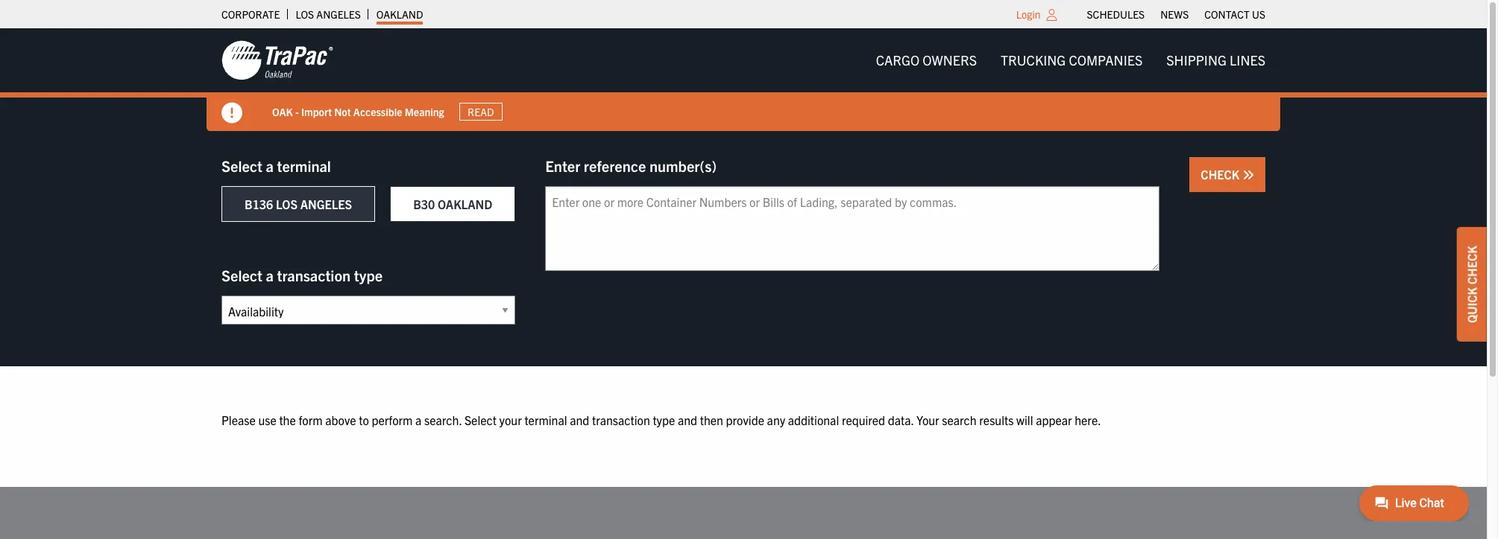 Task type: vqa. For each thing, say whether or not it's contained in the screenshot.
the Security
no



Task type: describe. For each thing, give the bounding box(es) containing it.
your
[[917, 413, 939, 428]]

oak
[[272, 105, 293, 118]]

lfd
[[328, 105, 347, 118]]

required
[[842, 413, 885, 428]]

schedules link
[[1087, 4, 1145, 25]]

news
[[1161, 7, 1189, 21]]

demurrage
[[359, 105, 409, 118]]

search.
[[424, 413, 462, 428]]

us
[[1252, 7, 1266, 21]]

perform
[[372, 413, 413, 428]]

1 horizontal spatial oakland
[[438, 197, 492, 212]]

trapac.com
[[272, 105, 326, 118]]

number(s)
[[650, 157, 717, 175]]

shipping
[[1167, 51, 1227, 69]]

your
[[499, 413, 522, 428]]

oakland image
[[221, 40, 333, 81]]

quick
[[1465, 288, 1480, 324]]

cargo owners
[[876, 51, 977, 69]]

please
[[221, 413, 256, 428]]

please use the form above to perform a search. select your terminal and transaction type and then provide any additional required data. your search results will appear here.
[[221, 413, 1101, 428]]

contact us
[[1205, 7, 1266, 21]]

appear
[[1036, 413, 1072, 428]]

light image
[[1047, 9, 1057, 21]]

use
[[258, 413, 276, 428]]

cargo owners link
[[864, 45, 989, 75]]

form
[[299, 413, 323, 428]]

solid image inside 'banner'
[[221, 103, 242, 124]]

contact us link
[[1205, 4, 1266, 25]]

quick check link
[[1457, 228, 1487, 342]]

trucking companies
[[1001, 51, 1143, 69]]

corporate
[[221, 7, 280, 21]]

shipping lines link
[[1155, 45, 1277, 75]]

0 vertical spatial oakland
[[376, 7, 423, 21]]

read for trapac.com lfd & demurrage
[[433, 105, 459, 119]]

1 horizontal spatial terminal
[[525, 413, 567, 428]]

trapac.com lfd & demurrage
[[272, 105, 409, 118]]

trucking
[[1001, 51, 1066, 69]]

los angeles
[[296, 7, 361, 21]]

b30 oakland
[[413, 197, 492, 212]]

data.
[[888, 413, 914, 428]]

select a transaction type
[[221, 266, 383, 285]]

login link
[[1016, 7, 1041, 21]]

2 vertical spatial select
[[465, 413, 497, 428]]

contact
[[1205, 7, 1250, 21]]

b136 los angeles
[[245, 197, 352, 212]]



Task type: locate. For each thing, give the bounding box(es) containing it.
1 horizontal spatial and
[[678, 413, 697, 428]]

1 vertical spatial a
[[266, 266, 274, 285]]

select a terminal
[[221, 157, 331, 175]]

select for select a terminal
[[221, 157, 262, 175]]

1 horizontal spatial transaction
[[592, 413, 650, 428]]

news link
[[1161, 4, 1189, 25]]

2 read from the left
[[468, 105, 494, 119]]

0 horizontal spatial oakland
[[376, 7, 423, 21]]

oakland
[[376, 7, 423, 21], [438, 197, 492, 212]]

0 vertical spatial type
[[354, 266, 383, 285]]

banner containing cargo owners
[[0, 28, 1498, 131]]

and left 'then'
[[678, 413, 697, 428]]

0 vertical spatial check
[[1201, 167, 1242, 182]]

solid image inside "check" button
[[1242, 169, 1254, 181]]

angeles down 'select a terminal' in the top of the page
[[300, 197, 352, 212]]

1 horizontal spatial solid image
[[1242, 169, 1254, 181]]

trucking companies link
[[989, 45, 1155, 75]]

1 and from the left
[[570, 413, 589, 428]]

read right demurrage
[[433, 105, 459, 119]]

companies
[[1069, 51, 1143, 69]]

los up 'oakland' image
[[296, 7, 314, 21]]

oakland link
[[376, 4, 423, 25]]

then
[[700, 413, 723, 428]]

select left your
[[465, 413, 497, 428]]

select for select a transaction type
[[221, 266, 262, 285]]

read for oak - import not accessible meaning
[[468, 105, 494, 119]]

read link right demurrage
[[424, 103, 468, 121]]

check
[[1201, 167, 1242, 182], [1465, 246, 1480, 285]]

any
[[767, 413, 785, 428]]

quick check
[[1465, 246, 1480, 324]]

1 horizontal spatial read
[[468, 105, 494, 119]]

enter reference number(s)
[[545, 157, 717, 175]]

a for transaction
[[266, 266, 274, 285]]

oakland right the los angeles
[[376, 7, 423, 21]]

a left the search.
[[415, 413, 422, 428]]

los
[[296, 7, 314, 21], [276, 197, 298, 212]]

additional
[[788, 413, 839, 428]]

1 vertical spatial los
[[276, 197, 298, 212]]

a down b136
[[266, 266, 274, 285]]

a for terminal
[[266, 157, 274, 175]]

oak - import not accessible meaning
[[272, 105, 444, 118]]

terminal right your
[[525, 413, 567, 428]]

1 read link from the left
[[424, 103, 468, 121]]

1 vertical spatial angeles
[[300, 197, 352, 212]]

owners
[[923, 51, 977, 69]]

0 horizontal spatial and
[[570, 413, 589, 428]]

a
[[266, 157, 274, 175], [266, 266, 274, 285], [415, 413, 422, 428]]

2 read link from the left
[[459, 103, 503, 121]]

read link for trapac.com lfd & demurrage
[[424, 103, 468, 121]]

Enter reference number(s) text field
[[545, 186, 1160, 271]]

and right your
[[570, 413, 589, 428]]

not
[[334, 105, 351, 118]]

transaction
[[277, 266, 351, 285], [592, 413, 650, 428]]

and
[[570, 413, 589, 428], [678, 413, 697, 428]]

solid image
[[221, 103, 242, 124], [1242, 169, 1254, 181]]

enter
[[545, 157, 580, 175]]

1 vertical spatial select
[[221, 266, 262, 285]]

a up b136
[[266, 157, 274, 175]]

0 horizontal spatial solid image
[[221, 103, 242, 124]]

0 vertical spatial los
[[296, 7, 314, 21]]

search
[[942, 413, 977, 428]]

0 horizontal spatial transaction
[[277, 266, 351, 285]]

1 vertical spatial terminal
[[525, 413, 567, 428]]

menu bar down light "image"
[[864, 45, 1277, 75]]

read
[[433, 105, 459, 119], [468, 105, 494, 119]]

read right meaning
[[468, 105, 494, 119]]

type
[[354, 266, 383, 285], [653, 413, 675, 428]]

lines
[[1230, 51, 1266, 69]]

schedules
[[1087, 7, 1145, 21]]

select down b136
[[221, 266, 262, 285]]

banner
[[0, 28, 1498, 131]]

footer
[[0, 487, 1487, 540]]

reference
[[584, 157, 646, 175]]

terminal up b136 los angeles
[[277, 157, 331, 175]]

1 vertical spatial solid image
[[1242, 169, 1254, 181]]

0 vertical spatial angeles
[[316, 7, 361, 21]]

select up b136
[[221, 157, 262, 175]]

read link right meaning
[[459, 103, 503, 121]]

angeles
[[316, 7, 361, 21], [300, 197, 352, 212]]

read link for oak - import not accessible meaning
[[459, 103, 503, 121]]

b30
[[413, 197, 435, 212]]

1 horizontal spatial check
[[1465, 246, 1480, 285]]

0 vertical spatial select
[[221, 157, 262, 175]]

-
[[295, 105, 299, 118]]

1 vertical spatial oakland
[[438, 197, 492, 212]]

menu bar containing cargo owners
[[864, 45, 1277, 75]]

check inside quick check link
[[1465, 246, 1480, 285]]

&
[[349, 105, 356, 118]]

los right b136
[[276, 197, 298, 212]]

0 horizontal spatial type
[[354, 266, 383, 285]]

1 vertical spatial menu bar
[[864, 45, 1277, 75]]

the
[[279, 413, 296, 428]]

corporate link
[[221, 4, 280, 25]]

0 vertical spatial a
[[266, 157, 274, 175]]

menu bar
[[1079, 4, 1273, 25], [864, 45, 1277, 75]]

los angeles link
[[296, 4, 361, 25]]

check button
[[1190, 157, 1266, 192]]

select
[[221, 157, 262, 175], [221, 266, 262, 285], [465, 413, 497, 428]]

to
[[359, 413, 369, 428]]

1 horizontal spatial type
[[653, 413, 675, 428]]

menu bar up "shipping"
[[1079, 4, 1273, 25]]

import
[[301, 105, 332, 118]]

0 vertical spatial transaction
[[277, 266, 351, 285]]

provide
[[726, 413, 764, 428]]

above
[[325, 413, 356, 428]]

accessible
[[353, 105, 402, 118]]

0 vertical spatial solid image
[[221, 103, 242, 124]]

meaning
[[405, 105, 444, 118]]

0 horizontal spatial read
[[433, 105, 459, 119]]

cargo
[[876, 51, 920, 69]]

2 vertical spatial a
[[415, 413, 422, 428]]

terminal
[[277, 157, 331, 175], [525, 413, 567, 428]]

0 horizontal spatial check
[[1201, 167, 1242, 182]]

1 vertical spatial transaction
[[592, 413, 650, 428]]

login
[[1016, 7, 1041, 21]]

will
[[1017, 413, 1033, 428]]

1 read from the left
[[433, 105, 459, 119]]

2 and from the left
[[678, 413, 697, 428]]

menu bar containing schedules
[[1079, 4, 1273, 25]]

oakland right b30
[[438, 197, 492, 212]]

1 vertical spatial type
[[653, 413, 675, 428]]

0 vertical spatial menu bar
[[1079, 4, 1273, 25]]

here.
[[1075, 413, 1101, 428]]

0 vertical spatial terminal
[[277, 157, 331, 175]]

check inside "check" button
[[1201, 167, 1242, 182]]

shipping lines
[[1167, 51, 1266, 69]]

1 vertical spatial check
[[1465, 246, 1480, 285]]

results
[[979, 413, 1014, 428]]

b136
[[245, 197, 273, 212]]

read link
[[424, 103, 468, 121], [459, 103, 503, 121]]

0 horizontal spatial terminal
[[277, 157, 331, 175]]

angeles left oakland link in the left top of the page
[[316, 7, 361, 21]]

menu bar inside 'banner'
[[864, 45, 1277, 75]]



